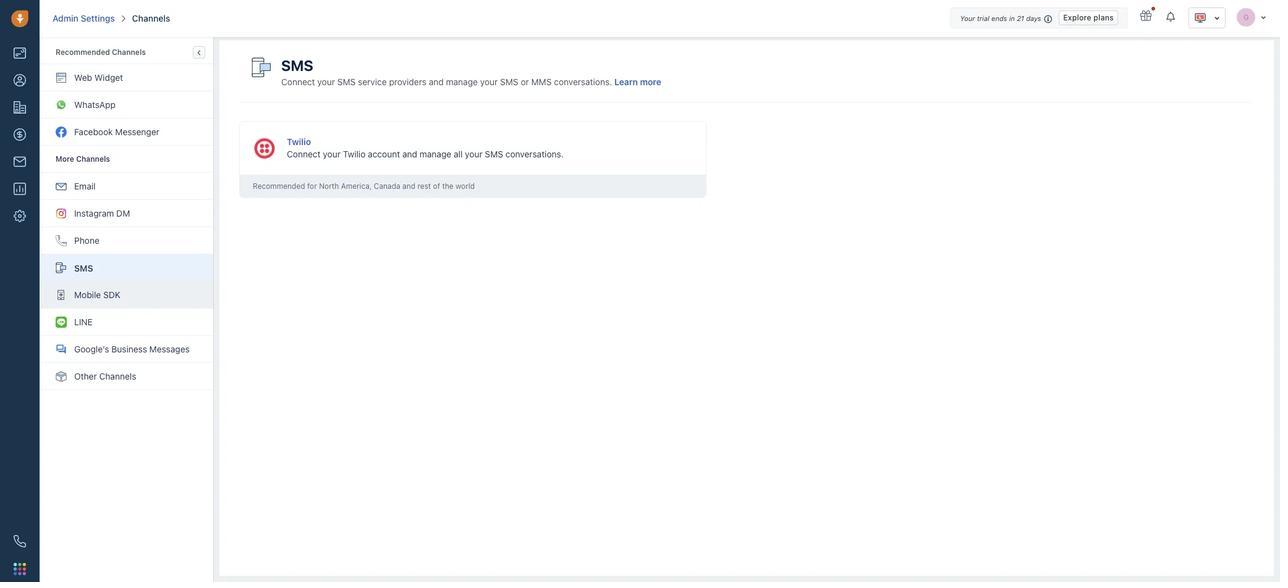 Task type: describe. For each thing, give the bounding box(es) containing it.
all
[[454, 149, 463, 160]]

admin settings link
[[53, 12, 115, 25]]

your right all
[[465, 149, 483, 160]]

sms connect your sms service providers and manage your sms or mms conversations. learn more
[[281, 57, 661, 87]]

service
[[358, 77, 387, 87]]

connect for sms
[[281, 77, 315, 87]]

your trial ends in 21 days
[[960, 14, 1041, 22]]

admin
[[53, 13, 78, 23]]

freshworks switcher image
[[14, 564, 26, 576]]

channels for recommended channels
[[112, 48, 146, 57]]

or
[[521, 77, 529, 87]]

0 vertical spatial twilio
[[287, 137, 311, 147]]

mms
[[531, 77, 552, 87]]

sms left service
[[337, 77, 356, 87]]

phone
[[74, 236, 99, 246]]

learn
[[614, 77, 638, 87]]

21
[[1017, 14, 1024, 22]]

admin settings
[[53, 13, 115, 23]]

more
[[640, 77, 661, 87]]

manage inside twilio connect your twilio account and manage all your sms conversations.
[[420, 149, 451, 160]]

other channels link
[[40, 363, 213, 391]]

sdk
[[103, 290, 120, 300]]

email
[[74, 181, 96, 192]]

mobile sdk link
[[40, 282, 213, 309]]

conversations. inside sms connect your sms service providers and manage your sms or mms conversations. learn more
[[554, 77, 612, 87]]

ends
[[992, 14, 1007, 22]]

recommended channels
[[56, 48, 146, 57]]

other channels
[[74, 372, 136, 382]]

recommended for north america, canada and rest of the world
[[253, 182, 475, 191]]

learn more link
[[614, 77, 661, 87]]

messages
[[149, 344, 190, 355]]

missing translation "unavailable" for locale "en-us" image
[[1194, 12, 1207, 24]]

other
[[74, 372, 97, 382]]

phone element
[[7, 530, 32, 554]]

of
[[433, 182, 440, 191]]

recommended for recommended for north america, canada and rest of the world
[[253, 182, 305, 191]]

sms inside twilio connect your twilio account and manage all your sms conversations.
[[485, 149, 503, 160]]

email link
[[40, 173, 213, 200]]

twilio connect your twilio account and manage all your sms conversations.
[[287, 137, 564, 160]]

the
[[442, 182, 454, 191]]

instagram dm
[[74, 208, 130, 219]]

icon image
[[252, 136, 277, 161]]

dm
[[116, 208, 130, 219]]

north
[[319, 182, 339, 191]]

sms icon image
[[252, 57, 271, 77]]

sms right sms icon
[[281, 57, 313, 74]]

web widget link
[[40, 64, 213, 91]]

web widget
[[74, 72, 123, 83]]

whatsapp
[[74, 100, 116, 110]]

business
[[111, 344, 147, 355]]

0 vertical spatial channels
[[132, 13, 170, 23]]

instagram
[[74, 208, 114, 219]]

trial
[[977, 14, 990, 22]]

google's
[[74, 344, 109, 355]]



Task type: vqa. For each thing, say whether or not it's contained in the screenshot.
deliverability
no



Task type: locate. For each thing, give the bounding box(es) containing it.
canada
[[374, 182, 400, 191]]

twilio right "icon"
[[287, 137, 311, 147]]

connect
[[281, 77, 315, 87], [287, 149, 321, 160]]

explore plans
[[1063, 13, 1114, 22]]

1 vertical spatial manage
[[420, 149, 451, 160]]

manage inside sms connect your sms service providers and manage your sms or mms conversations. learn more
[[446, 77, 478, 87]]

1 horizontal spatial twilio
[[343, 149, 366, 160]]

america,
[[341, 182, 372, 191]]

0 vertical spatial conversations.
[[554, 77, 612, 87]]

sms right all
[[485, 149, 503, 160]]

your left or
[[480, 77, 498, 87]]

1 vertical spatial conversations.
[[506, 149, 564, 160]]

instagram dm link
[[40, 200, 213, 227]]

ic_info_icon image
[[1044, 14, 1053, 24]]

bell regular image
[[1166, 11, 1176, 22]]

rest
[[417, 182, 431, 191]]

sms
[[281, 57, 313, 74], [337, 77, 356, 87], [500, 77, 518, 87], [485, 149, 503, 160], [74, 263, 93, 274]]

1 horizontal spatial recommended
[[253, 182, 305, 191]]

connect down twilio link
[[287, 149, 321, 160]]

and for manage
[[402, 149, 417, 160]]

0 vertical spatial manage
[[446, 77, 478, 87]]

web
[[74, 72, 92, 83]]

0 horizontal spatial recommended
[[56, 48, 110, 57]]

conversations.
[[554, 77, 612, 87], [506, 149, 564, 160]]

manage right "providers"
[[446, 77, 478, 87]]

channels right settings
[[132, 13, 170, 23]]

1 vertical spatial recommended
[[253, 182, 305, 191]]

1 vertical spatial and
[[402, 149, 417, 160]]

google's business messages link
[[40, 336, 213, 363]]

days
[[1026, 14, 1041, 22]]

and left rest
[[402, 182, 415, 191]]

channels down google's business messages "link"
[[99, 372, 136, 382]]

your
[[317, 77, 335, 87], [480, 77, 498, 87], [323, 149, 341, 160], [465, 149, 483, 160]]

twilio left "account"
[[343, 149, 366, 160]]

manage
[[446, 77, 478, 87], [420, 149, 451, 160]]

google's business messages
[[74, 344, 190, 355]]

recommended left for
[[253, 182, 305, 191]]

mobile sdk
[[74, 290, 120, 300]]

connect for twilio
[[287, 149, 321, 160]]

1 vertical spatial connect
[[287, 149, 321, 160]]

ic_arrow_down image
[[1214, 14, 1220, 22]]

twilio
[[287, 137, 311, 147], [343, 149, 366, 160]]

for
[[307, 182, 317, 191]]

2 vertical spatial channels
[[99, 372, 136, 382]]

1 vertical spatial twilio
[[343, 149, 366, 160]]

facebook messenger link
[[40, 119, 213, 146]]

channels
[[132, 13, 170, 23], [112, 48, 146, 57], [99, 372, 136, 382]]

line link
[[40, 309, 213, 336]]

sms up mobile on the left of the page
[[74, 263, 93, 274]]

twilio link
[[287, 137, 311, 147]]

widget
[[94, 72, 123, 83]]

line
[[74, 317, 93, 328]]

0 vertical spatial connect
[[281, 77, 315, 87]]

0 horizontal spatial twilio
[[287, 137, 311, 147]]

phone link
[[40, 227, 213, 255]]

connect inside twilio connect your twilio account and manage all your sms conversations.
[[287, 149, 321, 160]]

recommended
[[56, 48, 110, 57], [253, 182, 305, 191]]

in
[[1009, 14, 1015, 22]]

facebook messenger
[[74, 127, 159, 137]]

and right "account"
[[402, 149, 417, 160]]

connect right sms icon
[[281, 77, 315, 87]]

sms left or
[[500, 77, 518, 87]]

mobile
[[74, 290, 101, 300]]

manage left all
[[420, 149, 451, 160]]

and
[[429, 77, 444, 87], [402, 149, 417, 160], [402, 182, 415, 191]]

account
[[368, 149, 400, 160]]

and right "providers"
[[429, 77, 444, 87]]

channels for other channels
[[99, 372, 136, 382]]

angle left image
[[197, 48, 201, 57]]

1 vertical spatial channels
[[112, 48, 146, 57]]

ic_arrow_down image
[[1260, 13, 1267, 21]]

facebook
[[74, 127, 113, 137]]

channels up web widget 'link'
[[112, 48, 146, 57]]

plans
[[1094, 13, 1114, 22]]

and inside sms connect your sms service providers and manage your sms or mms conversations. learn more
[[429, 77, 444, 87]]

sms link
[[40, 255, 213, 282]]

your
[[960, 14, 975, 22]]

and inside twilio connect your twilio account and manage all your sms conversations.
[[402, 149, 417, 160]]

phone image
[[14, 536, 26, 548]]

and for rest
[[402, 182, 415, 191]]

recommended up web
[[56, 48, 110, 57]]

explore plans button
[[1059, 11, 1118, 25]]

recommended for recommended channels
[[56, 48, 110, 57]]

your up north
[[323, 149, 341, 160]]

your left service
[[317, 77, 335, 87]]

2 vertical spatial and
[[402, 182, 415, 191]]

conversations. inside twilio connect your twilio account and manage all your sms conversations.
[[506, 149, 564, 160]]

explore
[[1063, 13, 1092, 22]]

0 vertical spatial recommended
[[56, 48, 110, 57]]

whatsapp link
[[40, 91, 213, 119]]

connect inside sms connect your sms service providers and manage your sms or mms conversations. learn more
[[281, 77, 315, 87]]

messenger
[[115, 127, 159, 137]]

providers
[[389, 77, 427, 87]]

settings
[[81, 13, 115, 23]]

world
[[456, 182, 475, 191]]

0 vertical spatial and
[[429, 77, 444, 87]]



